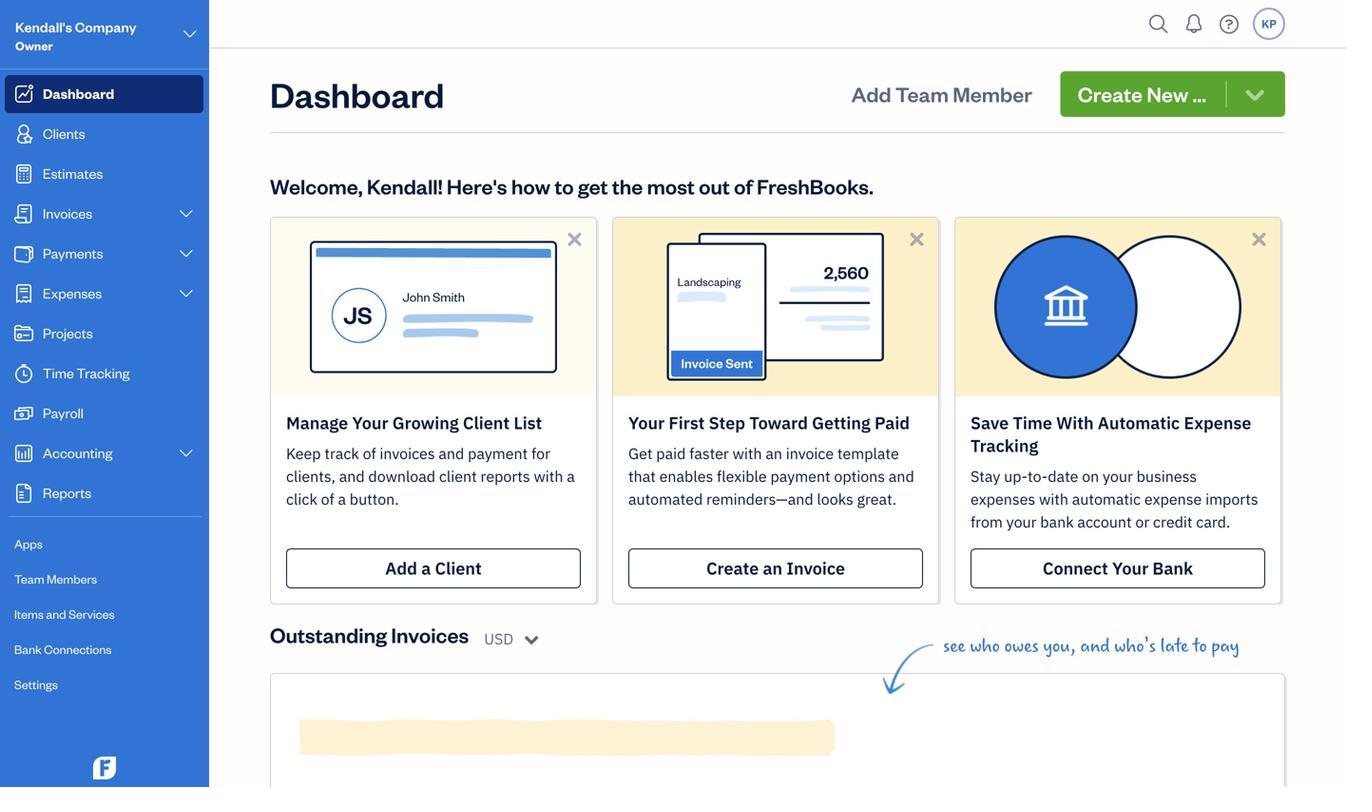 Task type: locate. For each thing, give the bounding box(es) containing it.
freshbooks image
[[89, 757, 120, 780]]

1 dismiss image from the left
[[564, 228, 586, 250]]

with up bank
[[1039, 489, 1069, 509]]

expense image
[[12, 284, 35, 303]]

bank
[[1153, 557, 1193, 579], [14, 641, 42, 657]]

usd
[[484, 629, 513, 649]]

business
[[1137, 466, 1197, 486]]

chevron large down image for invoices
[[177, 206, 195, 222]]

options
[[834, 466, 885, 486]]

services
[[69, 606, 115, 622]]

of right out at right top
[[734, 173, 753, 200]]

welcome, kendall! here's how to get the most out of freshbooks.
[[270, 173, 874, 200]]

chevron large down image
[[181, 23, 199, 46], [177, 206, 195, 222], [177, 286, 195, 301], [177, 446, 195, 461]]

first
[[669, 412, 705, 434]]

with inside save time with automatic expense tracking stay up-to-date on your business expenses with automatic expense imports from your bank account or credit card.
[[1039, 489, 1069, 509]]

create inside "dropdown button"
[[1078, 80, 1143, 107]]

1 horizontal spatial tracking
[[971, 434, 1038, 457]]

dismiss image for save time with automatic expense tracking
[[1248, 228, 1270, 250]]

welcome,
[[270, 173, 363, 200]]

1 vertical spatial payment
[[770, 466, 831, 486]]

0 vertical spatial an
[[766, 443, 782, 463]]

your
[[352, 412, 388, 434], [628, 412, 665, 434], [1112, 557, 1149, 579]]

an left 'invoice'
[[763, 557, 783, 579]]

of
[[734, 173, 753, 200], [363, 443, 376, 463], [321, 489, 334, 509]]

late
[[1160, 636, 1189, 657]]

and up client
[[439, 443, 464, 463]]

create left new
[[1078, 80, 1143, 107]]

to-
[[1028, 466, 1048, 486]]

step
[[709, 412, 745, 434]]

time inside main element
[[43, 364, 74, 382]]

0 vertical spatial your
[[1103, 466, 1133, 486]]

get
[[578, 173, 608, 200]]

0 horizontal spatial your
[[352, 412, 388, 434]]

0 horizontal spatial payment
[[468, 443, 528, 463]]

bank down items
[[14, 641, 42, 657]]

0 vertical spatial bank
[[1153, 557, 1193, 579]]

apps link
[[5, 528, 203, 561]]

1 horizontal spatial create
[[1078, 80, 1143, 107]]

bank inside main element
[[14, 641, 42, 657]]

0 horizontal spatial dismiss image
[[564, 228, 586, 250]]

invoices down add a client link
[[391, 621, 469, 648]]

payments
[[43, 244, 103, 262]]

dismiss image
[[906, 228, 928, 250]]

faster
[[689, 443, 729, 463]]

0 horizontal spatial add
[[385, 557, 417, 579]]

of right click
[[321, 489, 334, 509]]

1 vertical spatial with
[[534, 466, 563, 486]]

your inside your first step toward getting paid get paid faster with an invoice template that enables flexible payment options and automated reminders—and looks great.
[[628, 412, 665, 434]]

2 horizontal spatial with
[[1039, 489, 1069, 509]]

your up automatic
[[1103, 466, 1133, 486]]

0 horizontal spatial invoices
[[43, 204, 92, 222]]

to left pay
[[1193, 636, 1207, 657]]

time tracking link
[[5, 355, 203, 393]]

chevron large down image
[[177, 246, 195, 261]]

dashboard image
[[12, 85, 35, 104]]

project image
[[12, 324, 35, 343]]

1 vertical spatial bank
[[14, 641, 42, 657]]

your inside manage your growing client list keep track of invoices and payment for clients, and download client reports with a click of a button.
[[352, 412, 388, 434]]

create an invoice
[[706, 557, 845, 579]]

1 vertical spatial to
[[1193, 636, 1207, 657]]

0 horizontal spatial bank
[[14, 641, 42, 657]]

0 vertical spatial team
[[895, 80, 949, 107]]

reports
[[481, 466, 530, 486]]

time right timer image
[[43, 364, 74, 382]]

team inside main element
[[14, 571, 44, 587]]

settings link
[[5, 668, 203, 702]]

0 vertical spatial to
[[555, 173, 574, 200]]

1 horizontal spatial team
[[895, 80, 949, 107]]

0 horizontal spatial dashboard
[[43, 84, 114, 102]]

0 vertical spatial payment
[[468, 443, 528, 463]]

estimate image
[[12, 164, 35, 183]]

add for add a client
[[385, 557, 417, 579]]

an down toward at bottom
[[766, 443, 782, 463]]

of right the track
[[363, 443, 376, 463]]

automatic
[[1098, 412, 1180, 434]]

1 horizontal spatial your
[[628, 412, 665, 434]]

0 horizontal spatial with
[[534, 466, 563, 486]]

0 horizontal spatial team
[[14, 571, 44, 587]]

1 horizontal spatial time
[[1013, 412, 1052, 434]]

kendall's company owner
[[15, 18, 136, 53]]

tracking down projects link
[[77, 364, 130, 382]]

time left with
[[1013, 412, 1052, 434]]

2 horizontal spatial a
[[567, 466, 575, 486]]

your for connect
[[1112, 557, 1149, 579]]

add team member
[[851, 80, 1032, 107]]

search image
[[1144, 10, 1174, 39]]

add for add team member
[[851, 80, 891, 107]]

client down client
[[435, 557, 482, 579]]

1 horizontal spatial invoices
[[391, 621, 469, 648]]

0 horizontal spatial to
[[555, 173, 574, 200]]

1 horizontal spatial to
[[1193, 636, 1207, 657]]

chevron large down image inside the invoices link
[[177, 206, 195, 222]]

to left get
[[555, 173, 574, 200]]

2 vertical spatial a
[[421, 557, 431, 579]]

timer image
[[12, 364, 35, 383]]

invoices link
[[5, 195, 203, 233]]

looks
[[817, 489, 853, 509]]

team up items
[[14, 571, 44, 587]]

create
[[1078, 80, 1143, 107], [706, 557, 759, 579]]

1 vertical spatial your
[[1006, 512, 1037, 532]]

kendall!
[[367, 173, 443, 200]]

0 horizontal spatial tracking
[[77, 364, 130, 382]]

that
[[628, 466, 656, 486]]

and right items
[[46, 606, 66, 622]]

see
[[943, 636, 966, 657]]

growing
[[392, 412, 459, 434]]

your down expenses
[[1006, 512, 1037, 532]]

1 horizontal spatial payment
[[770, 466, 831, 486]]

save time with automatic expense tracking stay up-to-date on your business expenses with automatic expense imports from your bank account or credit card.
[[971, 412, 1258, 532]]

client
[[463, 412, 510, 434], [435, 557, 482, 579]]

with down for
[[534, 466, 563, 486]]

dashboard
[[270, 71, 444, 116], [43, 84, 114, 102]]

0 vertical spatial client
[[463, 412, 510, 434]]

and up great.
[[889, 466, 914, 486]]

bank
[[1040, 512, 1074, 532]]

chevron large down image down chevron large down icon on the left top of page
[[177, 286, 195, 301]]

1 vertical spatial of
[[363, 443, 376, 463]]

payments link
[[5, 235, 203, 273]]

a up outstanding invoices
[[421, 557, 431, 579]]

team left member
[[895, 80, 949, 107]]

tracking down save
[[971, 434, 1038, 457]]

items and services link
[[5, 598, 203, 631]]

1 horizontal spatial add
[[851, 80, 891, 107]]

new
[[1147, 80, 1189, 107]]

member
[[953, 80, 1032, 107]]

1 vertical spatial add
[[385, 557, 417, 579]]

1 horizontal spatial of
[[363, 443, 376, 463]]

0 vertical spatial create
[[1078, 80, 1143, 107]]

payment
[[468, 443, 528, 463], [770, 466, 831, 486]]

1 vertical spatial team
[[14, 571, 44, 587]]

accounting
[[43, 443, 112, 462]]

chevron large down image inside expenses 'link'
[[177, 286, 195, 301]]

see who owes you, and who's late to pay
[[943, 636, 1239, 657]]

company
[[75, 18, 136, 36]]

team inside button
[[895, 80, 949, 107]]

the
[[612, 173, 643, 200]]

0 vertical spatial add
[[851, 80, 891, 107]]

1 horizontal spatial with
[[733, 443, 762, 463]]

time
[[43, 364, 74, 382], [1013, 412, 1052, 434]]

0 vertical spatial a
[[567, 466, 575, 486]]

most
[[647, 173, 695, 200]]

payment up reports
[[468, 443, 528, 463]]

1 vertical spatial create
[[706, 557, 759, 579]]

your up the track
[[352, 412, 388, 434]]

0 horizontal spatial your
[[1006, 512, 1037, 532]]

Currency field
[[484, 627, 548, 651]]

bank down credit
[[1153, 557, 1193, 579]]

your down or
[[1112, 557, 1149, 579]]

dismiss image
[[564, 228, 586, 250], [1248, 228, 1270, 250]]

outstanding
[[270, 621, 387, 648]]

members
[[47, 571, 97, 587]]

0 vertical spatial time
[[43, 364, 74, 382]]

0 horizontal spatial time
[[43, 364, 74, 382]]

add
[[851, 80, 891, 107], [385, 557, 417, 579]]

your up the get
[[628, 412, 665, 434]]

a right reports
[[567, 466, 575, 486]]

0 vertical spatial invoices
[[43, 204, 92, 222]]

0 horizontal spatial create
[[706, 557, 759, 579]]

items
[[14, 606, 44, 622]]

2 vertical spatial with
[[1039, 489, 1069, 509]]

1 vertical spatial a
[[338, 489, 346, 509]]

expenses link
[[5, 275, 203, 313]]

payment down invoice
[[770, 466, 831, 486]]

chevrondown image
[[1242, 81, 1268, 107]]

1 vertical spatial client
[[435, 557, 482, 579]]

dashboard inside main element
[[43, 84, 114, 102]]

client left list
[[463, 412, 510, 434]]

chevron large down image up chevron large down icon on the left top of page
[[177, 206, 195, 222]]

add inside button
[[851, 80, 891, 107]]

a
[[567, 466, 575, 486], [338, 489, 346, 509], [421, 557, 431, 579]]

automated
[[628, 489, 703, 509]]

0 vertical spatial with
[[733, 443, 762, 463]]

flexible
[[717, 466, 767, 486]]

chevron large down image up reports link
[[177, 446, 195, 461]]

1 vertical spatial time
[[1013, 412, 1052, 434]]

0 vertical spatial tracking
[[77, 364, 130, 382]]

add a client
[[385, 557, 482, 579]]

on
[[1082, 466, 1099, 486]]

invoices down estimates
[[43, 204, 92, 222]]

a left button.
[[338, 489, 346, 509]]

2 dismiss image from the left
[[1248, 228, 1270, 250]]

with up flexible
[[733, 443, 762, 463]]

create down reminders—and
[[706, 557, 759, 579]]

0 horizontal spatial of
[[321, 489, 334, 509]]

connect
[[1043, 557, 1108, 579]]

1 horizontal spatial a
[[421, 557, 431, 579]]

1 horizontal spatial dismiss image
[[1248, 228, 1270, 250]]

with
[[1056, 412, 1094, 434]]

dismiss image for manage your growing client list
[[564, 228, 586, 250]]

1 vertical spatial tracking
[[971, 434, 1038, 457]]

create an invoice link
[[628, 549, 923, 588]]

team
[[895, 80, 949, 107], [14, 571, 44, 587]]

kp
[[1262, 16, 1277, 31]]

0 vertical spatial of
[[734, 173, 753, 200]]

2 horizontal spatial your
[[1112, 557, 1149, 579]]

chart image
[[12, 444, 35, 463]]

tracking
[[77, 364, 130, 382], [971, 434, 1038, 457]]



Task type: vqa. For each thing, say whether or not it's contained in the screenshot.
00m
no



Task type: describe. For each thing, give the bounding box(es) containing it.
chevron large down image right company at the left
[[181, 23, 199, 46]]

click
[[286, 489, 317, 509]]

estimates link
[[5, 155, 203, 193]]

main element
[[0, 0, 257, 787]]

account
[[1077, 512, 1132, 532]]

your for manage
[[352, 412, 388, 434]]

create new … button
[[1061, 71, 1285, 117]]

1 vertical spatial invoices
[[391, 621, 469, 648]]

or
[[1135, 512, 1150, 532]]

automatic
[[1072, 489, 1141, 509]]

tracking inside save time with automatic expense tracking stay up-to-date on your business expenses with automatic expense imports from your bank account or credit card.
[[971, 434, 1038, 457]]

bank connections
[[14, 641, 112, 657]]

items and services
[[14, 606, 115, 622]]

with inside your first step toward getting paid get paid faster with an invoice template that enables flexible payment options and automated reminders—and looks great.
[[733, 443, 762, 463]]

bank connections link
[[5, 633, 203, 666]]

1 horizontal spatial dashboard
[[270, 71, 444, 116]]

clients link
[[5, 115, 203, 153]]

tracking inside main element
[[77, 364, 130, 382]]

track
[[325, 443, 359, 463]]

2 vertical spatial of
[[321, 489, 334, 509]]

payment inside manage your growing client list keep track of invoices and payment for clients, and download client reports with a click of a button.
[[468, 443, 528, 463]]

date
[[1048, 466, 1078, 486]]

invoice image
[[12, 204, 35, 223]]

expense
[[1144, 489, 1202, 509]]

payment inside your first step toward getting paid get paid faster with an invoice template that enables flexible payment options and automated reminders—and looks great.
[[770, 466, 831, 486]]

who's
[[1114, 636, 1156, 657]]

button.
[[350, 489, 399, 509]]

go to help image
[[1214, 10, 1244, 39]]

chevron large down image for expenses
[[177, 286, 195, 301]]

great.
[[857, 489, 897, 509]]

connect your bank
[[1043, 557, 1193, 579]]

0 horizontal spatial a
[[338, 489, 346, 509]]

client image
[[12, 125, 35, 144]]

outstanding invoices
[[270, 621, 469, 648]]

accounting link
[[5, 434, 203, 472]]

1 vertical spatial an
[[763, 557, 783, 579]]

here's
[[447, 173, 507, 200]]

enables
[[659, 466, 713, 486]]

imports
[[1206, 489, 1258, 509]]

and right 'you,'
[[1080, 636, 1110, 657]]

notifications image
[[1179, 5, 1209, 43]]

card.
[[1196, 512, 1230, 532]]

and inside your first step toward getting paid get paid faster with an invoice template that enables flexible payment options and automated reminders—and looks great.
[[889, 466, 914, 486]]

save
[[971, 412, 1009, 434]]

paid
[[875, 412, 910, 434]]

client inside manage your growing client list keep track of invoices and payment for clients, and download client reports with a click of a button.
[[463, 412, 510, 434]]

expenses
[[43, 284, 102, 302]]

team members
[[14, 571, 97, 587]]

paid
[[656, 443, 686, 463]]

keep
[[286, 443, 321, 463]]

who
[[970, 636, 1000, 657]]

reminders—and
[[706, 489, 813, 509]]

out
[[699, 173, 730, 200]]

an inside your first step toward getting paid get paid faster with an invoice template that enables flexible payment options and automated reminders—and looks great.
[[766, 443, 782, 463]]

create for create an invoice
[[706, 557, 759, 579]]

pay
[[1212, 636, 1239, 657]]

up-
[[1004, 466, 1028, 486]]

money image
[[12, 404, 35, 423]]

list
[[514, 412, 542, 434]]

payment image
[[12, 244, 35, 263]]

add team member button
[[834, 71, 1049, 117]]

1 horizontal spatial your
[[1103, 466, 1133, 486]]

your first step toward getting paid get paid faster with an invoice template that enables flexible payment options and automated reminders—and looks great.
[[628, 412, 914, 509]]

reports link
[[5, 474, 203, 512]]

create for create new …
[[1078, 80, 1143, 107]]

create new …
[[1078, 80, 1206, 107]]

add a client link
[[286, 549, 581, 588]]

kp button
[[1253, 8, 1285, 40]]

from
[[971, 512, 1003, 532]]

settings
[[14, 676, 58, 692]]

manage your growing client list keep track of invoices and payment for clients, and download client reports with a click of a button.
[[286, 412, 575, 509]]

kendall's
[[15, 18, 72, 36]]

with inside manage your growing client list keep track of invoices and payment for clients, and download client reports with a click of a button.
[[534, 466, 563, 486]]

time tracking
[[43, 364, 130, 382]]

time inside save time with automatic expense tracking stay up-to-date on your business expenses with automatic expense imports from your bank account or credit card.
[[1013, 412, 1052, 434]]

clients
[[43, 124, 85, 142]]

report image
[[12, 484, 35, 503]]

and inside main element
[[46, 606, 66, 622]]

chevron large down image for accounting
[[177, 446, 195, 461]]

getting
[[812, 412, 871, 434]]

get
[[628, 443, 653, 463]]

team members link
[[5, 563, 203, 596]]

for
[[531, 443, 550, 463]]

client
[[439, 466, 477, 486]]

1 horizontal spatial bank
[[1153, 557, 1193, 579]]

projects link
[[5, 315, 203, 353]]

you,
[[1043, 636, 1076, 657]]

invoices inside main element
[[43, 204, 92, 222]]

2 horizontal spatial of
[[734, 173, 753, 200]]

connections
[[44, 641, 112, 657]]

and down the track
[[339, 466, 365, 486]]

download
[[368, 466, 435, 486]]

connect your bank link
[[971, 549, 1265, 588]]

template
[[837, 443, 899, 463]]

invoices
[[380, 443, 435, 463]]

stay
[[971, 466, 1000, 486]]

payroll
[[43, 404, 84, 422]]

estimates
[[43, 164, 103, 182]]

expense
[[1184, 412, 1252, 434]]

…
[[1193, 80, 1206, 107]]

freshbooks.
[[757, 173, 874, 200]]

payroll link
[[5, 395, 203, 433]]

invoice
[[787, 557, 845, 579]]

a inside add a client link
[[421, 557, 431, 579]]

invoice
[[786, 443, 834, 463]]

toward
[[749, 412, 808, 434]]

projects
[[43, 324, 93, 342]]

how
[[511, 173, 550, 200]]



